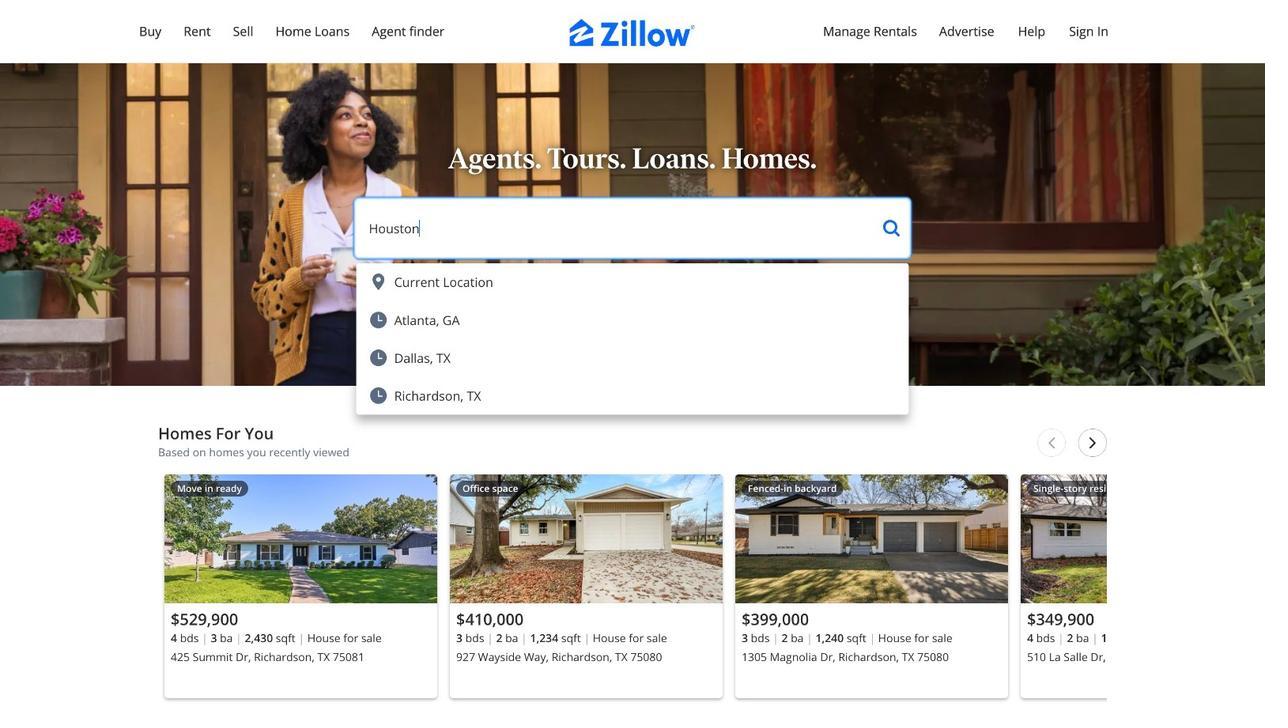 Task type: vqa. For each thing, say whether or not it's contained in the screenshot.
Map image of Denver CO to the bottom
no



Task type: locate. For each thing, give the bounding box(es) containing it.
425 summit dr, richardson, tx 75081 element
[[165, 475, 437, 698]]

1 option from the top
[[356, 263, 909, 301]]

list
[[158, 468, 1265, 713]]

group
[[165, 475, 437, 698], [450, 475, 723, 698], [736, 475, 1008, 698], [1021, 475, 1265, 698]]

3 group from the left
[[736, 475, 1008, 698]]

main navigation
[[0, 0, 1265, 63]]

1 group from the left
[[165, 475, 437, 698]]

510 la salle dr, richardson, tx 75081 element
[[1021, 475, 1265, 698]]

927 wayside way, richardson, tx 75080 image
[[450, 475, 723, 603]]

list box
[[356, 263, 909, 415]]

option
[[356, 263, 909, 301], [356, 301, 909, 339], [356, 339, 909, 377], [356, 377, 909, 415]]

1305 magnolia dr, richardson, tx 75080 element
[[736, 475, 1008, 698]]



Task type: describe. For each thing, give the bounding box(es) containing it.
510 la salle dr, richardson, tx 75081 image
[[1021, 475, 1265, 603]]

927 wayside way, richardson, tx 75080 element
[[450, 475, 723, 698]]

home recommendations carousel element
[[158, 424, 1265, 713]]

2 group from the left
[[450, 475, 723, 698]]

Enter an address, neighborhood, city, or ZIP code text field
[[356, 200, 871, 257]]

4 group from the left
[[1021, 475, 1265, 698]]

zillow logo image
[[569, 19, 696, 47]]

1305 magnolia dr, richardson, tx 75080 image
[[736, 475, 1008, 603]]

4 option from the top
[[356, 377, 909, 415]]

425 summit dr, richardson, tx 75081 image
[[165, 475, 437, 603]]

3 option from the top
[[356, 339, 909, 377]]

2 option from the top
[[356, 301, 909, 339]]



